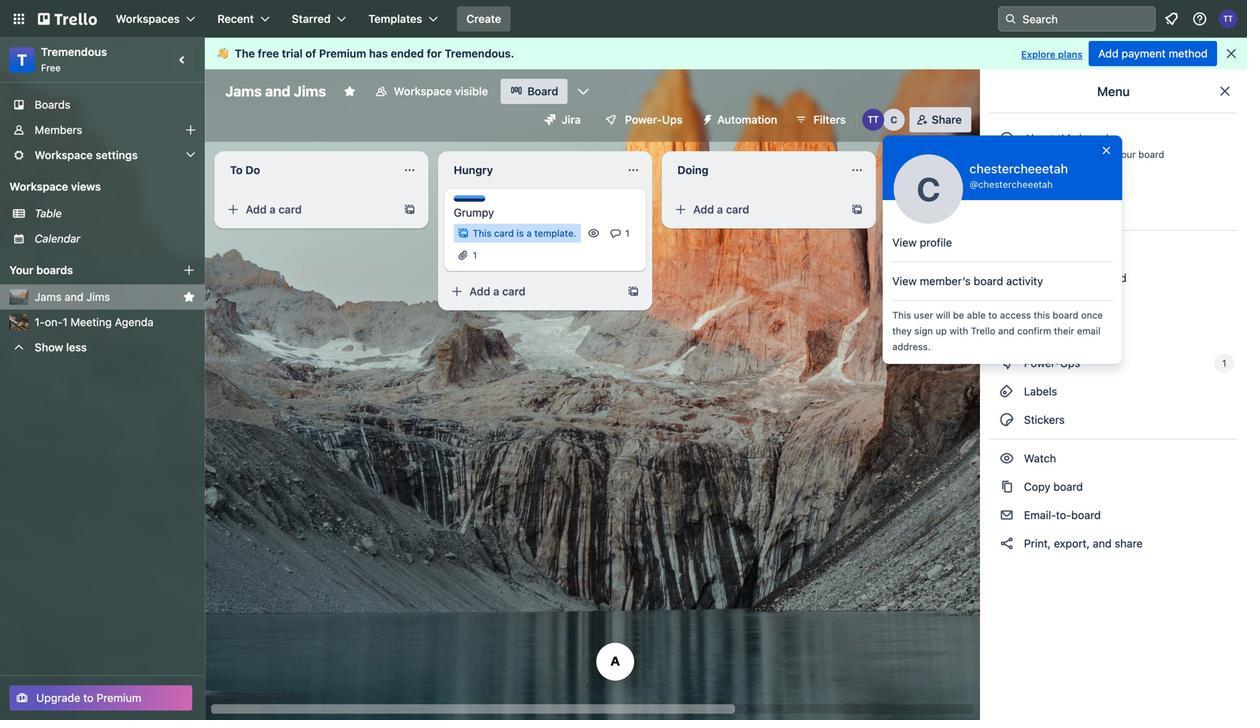 Task type: locate. For each thing, give the bounding box(es) containing it.
1 vertical spatial chestercheeetah
[[979, 179, 1054, 190]]

0 vertical spatial view
[[893, 236, 918, 249]]

sm image inside copy board link
[[1000, 479, 1015, 495]]

board
[[1080, 132, 1109, 145], [1139, 149, 1165, 160], [974, 275, 1004, 288], [1053, 310, 1079, 321], [1054, 481, 1084, 494], [1072, 509, 1102, 522]]

card down is
[[503, 285, 526, 298]]

tremendous down create button
[[445, 47, 511, 60]]

sm image left copy
[[1000, 479, 1015, 495]]

0 vertical spatial jims
[[294, 83, 326, 100]]

background
[[1067, 272, 1127, 285]]

0 vertical spatial power-
[[625, 113, 662, 126]]

1 horizontal spatial to
[[989, 310, 998, 321]]

tremendous
[[41, 45, 107, 58], [445, 47, 511, 60]]

ups down their
[[1061, 357, 1081, 370]]

terry turtle (terryturtle) image right open information menu image
[[1220, 9, 1239, 28]]

1 vertical spatial to
[[989, 310, 998, 321]]

1 horizontal spatial c
[[917, 170, 941, 209]]

1 horizontal spatial this
[[893, 310, 912, 321]]

this for this card is a template.
[[473, 228, 492, 239]]

jams up on-
[[35, 291, 62, 304]]

sm image left email-
[[1000, 508, 1015, 523]]

a down this card is a template. on the left of page
[[494, 285, 500, 298]]

board up print, export, and share
[[1072, 509, 1102, 522]]

chestercheeetah (chestercheeetah) image
[[895, 155, 964, 224]]

and left share
[[1094, 537, 1113, 550]]

0 vertical spatial this
[[1058, 132, 1077, 145]]

change background link
[[990, 266, 1239, 291]]

1 horizontal spatial add a card button
[[445, 279, 621, 304]]

your boards with 2 items element
[[9, 261, 159, 280]]

sm image for copy board
[[1000, 479, 1015, 495]]

sm image down access
[[1000, 327, 1015, 343]]

power- right jira in the left of the page
[[625, 113, 662, 126]]

0 horizontal spatial automation
[[718, 113, 778, 126]]

meeting
[[71, 316, 112, 329]]

to-
[[1057, 509, 1072, 522]]

and down your boards with 2 items element
[[65, 291, 84, 304]]

1 vertical spatial jams
[[35, 291, 62, 304]]

0 vertical spatial workspace
[[394, 85, 452, 98]]

workspace inside button
[[394, 85, 452, 98]]

members link
[[0, 117, 205, 143]]

sm image for email-to-board
[[1000, 508, 1015, 523]]

chestercheeetah inside chestercheeetah @ chestercheeetah
[[979, 179, 1054, 190]]

address.
[[893, 341, 931, 352]]

power-ups inside button
[[625, 113, 683, 126]]

chestercheeetah @ chestercheeetah
[[970, 161, 1069, 190]]

print,
[[1025, 537, 1052, 550]]

their
[[1055, 326, 1075, 337]]

2 vertical spatial workspace
[[9, 180, 68, 193]]

workspace for workspace views
[[9, 180, 68, 193]]

power- up labels
[[1025, 357, 1061, 370]]

1-
[[35, 316, 45, 329]]

jira icon image
[[545, 114, 556, 125]]

jims up the 1-on-1 meeting agenda
[[87, 291, 110, 304]]

c left share button
[[891, 114, 898, 125]]

visible
[[455, 85, 488, 98]]

and inside print, export, and share link
[[1094, 537, 1113, 550]]

2 horizontal spatial to
[[1105, 149, 1114, 160]]

add
[[1099, 47, 1119, 60], [1024, 149, 1042, 160], [246, 203, 267, 216], [694, 203, 715, 216], [470, 285, 491, 298]]

1 vertical spatial workspace
[[35, 149, 93, 162]]

1 vertical spatial this
[[1034, 310, 1051, 321]]

and
[[265, 83, 291, 100], [65, 291, 84, 304], [999, 326, 1015, 337], [1094, 537, 1113, 550]]

sm image left stickers
[[1000, 412, 1015, 428]]

0 horizontal spatial tremendous
[[41, 45, 107, 58]]

workspaces button
[[106, 6, 205, 32]]

ups inside button
[[662, 113, 683, 126]]

sign
[[915, 326, 934, 337]]

1 horizontal spatial automation
[[1022, 328, 1083, 341]]

will
[[937, 310, 951, 321]]

sm image inside labels link
[[1000, 384, 1015, 400]]

workspace visible button
[[366, 79, 498, 104]]

add a card for hungry
[[470, 285, 526, 298]]

ups
[[662, 113, 683, 126], [1061, 357, 1081, 370]]

0 vertical spatial terry turtle (terryturtle) image
[[1220, 9, 1239, 28]]

create from template… image
[[404, 203, 416, 216], [851, 203, 864, 216], [628, 285, 640, 298]]

share
[[1115, 537, 1144, 550]]

2 horizontal spatial create from template… image
[[851, 203, 864, 216]]

templates button
[[359, 6, 448, 32]]

1 sm image from the top
[[1000, 327, 1015, 343]]

0 vertical spatial c
[[891, 114, 898, 125]]

this up description
[[1058, 132, 1077, 145]]

tremendous up free
[[41, 45, 107, 58]]

add a card down doing in the right of the page
[[694, 203, 750, 216]]

c inside icon
[[891, 114, 898, 125]]

1 vertical spatial ups
[[1061, 357, 1081, 370]]

card for create from template… icon corresponding to doing
[[727, 203, 750, 216]]

labels link
[[990, 379, 1239, 404]]

copy board
[[1022, 481, 1084, 494]]

payment
[[1122, 47, 1167, 60]]

trial
[[282, 47, 303, 60]]

power-ups up labels
[[1022, 357, 1084, 370]]

description
[[1053, 149, 1103, 160]]

0 vertical spatial jams and jims
[[225, 83, 326, 100]]

sm image inside automation button
[[696, 107, 718, 129]]

sm image right @
[[1000, 175, 1015, 191]]

primary element
[[0, 0, 1248, 38]]

1 vertical spatial power-
[[1025, 357, 1061, 370]]

confirm
[[1018, 326, 1052, 337]]

jams and jims down free
[[225, 83, 326, 100]]

0 horizontal spatial this
[[1034, 310, 1051, 321]]

c left @
[[917, 170, 941, 209]]

add a card button for doing
[[669, 197, 845, 222]]

activity link
[[990, 170, 1239, 196]]

board up their
[[1053, 310, 1079, 321]]

table
[[35, 207, 62, 220]]

1 vertical spatial view
[[893, 275, 918, 288]]

premium right 'upgrade'
[[97, 692, 142, 705]]

jims inside text box
[[294, 83, 326, 100]]

about
[[1025, 132, 1055, 145]]

@
[[970, 179, 979, 190]]

user
[[914, 310, 934, 321]]

view for view profile
[[893, 236, 918, 249]]

and down access
[[999, 326, 1015, 337]]

card left is
[[495, 228, 514, 239]]

1 horizontal spatial add a card
[[470, 285, 526, 298]]

4 sm image from the top
[[1000, 508, 1015, 523]]

0 vertical spatial this
[[473, 228, 492, 239]]

sm image
[[1000, 327, 1015, 343], [1000, 412, 1015, 428], [1000, 451, 1015, 467], [1000, 508, 1015, 523]]

add a card button down doing text box
[[669, 197, 845, 222]]

workspace
[[394, 85, 452, 98], [35, 149, 93, 162], [9, 180, 68, 193]]

terry turtle (terryturtle) image
[[1220, 9, 1239, 28], [863, 109, 885, 131]]

calendar link
[[35, 231, 196, 247]]

star or unstar board image
[[344, 85, 356, 98]]

filters
[[814, 113, 846, 126]]

add a card down is
[[470, 285, 526, 298]]

automation down custom fields
[[1022, 328, 1083, 341]]

1
[[626, 228, 630, 239], [473, 250, 477, 261], [63, 316, 68, 329], [1223, 358, 1228, 369]]

1 vertical spatial terry turtle (terryturtle) image
[[863, 109, 885, 131]]

1 horizontal spatial jams and jims
[[225, 83, 326, 100]]

open information menu image
[[1193, 11, 1209, 27]]

jams
[[225, 83, 262, 100], [35, 291, 62, 304]]

card down to do text field at the left top
[[279, 203, 302, 216]]

1 vertical spatial c
[[917, 170, 941, 209]]

1 horizontal spatial ups
[[1061, 357, 1081, 370]]

jams and jims inside text box
[[225, 83, 326, 100]]

sm image inside email-to-board 'link'
[[1000, 508, 1015, 523]]

1 horizontal spatial power-ups
[[1022, 357, 1084, 370]]

sm image down this user will be able to access this board once they sign up with trello and confirm their email address.
[[1000, 356, 1015, 371]]

0 horizontal spatial ups
[[662, 113, 683, 126]]

sm image inside stickers link
[[1000, 412, 1015, 428]]

this up they
[[893, 310, 912, 321]]

banner
[[205, 38, 1248, 69]]

this up confirm
[[1034, 310, 1051, 321]]

1 horizontal spatial jams
[[225, 83, 262, 100]]

workspace visible
[[394, 85, 488, 98]]

tremendous link
[[41, 45, 107, 58]]

views
[[71, 180, 101, 193]]

workspace for workspace visible
[[394, 85, 452, 98]]

2 sm image from the top
[[1000, 412, 1015, 428]]

share
[[932, 113, 963, 126]]

email
[[1078, 326, 1101, 337]]

sm image left watch
[[1000, 451, 1015, 467]]

sm image
[[696, 107, 718, 129], [1000, 175, 1015, 191], [1000, 356, 1015, 371], [1000, 384, 1015, 400], [1000, 479, 1015, 495], [1000, 536, 1015, 552]]

automation up doing text box
[[718, 113, 778, 126]]

1 horizontal spatial this
[[1058, 132, 1077, 145]]

less
[[66, 341, 87, 354]]

sm image left print, on the bottom right
[[1000, 536, 1015, 552]]

this inside about this board add a description to your board
[[1058, 132, 1077, 145]]

sm image left labels
[[1000, 384, 1015, 400]]

your boards
[[9, 264, 73, 277]]

add down doing in the right of the page
[[694, 203, 715, 216]]

terry turtle (terryturtle) image right filters
[[863, 109, 885, 131]]

0 vertical spatial automation
[[718, 113, 778, 126]]

jams and jims down your boards with 2 items element
[[35, 291, 110, 304]]

trello
[[972, 326, 996, 337]]

0 horizontal spatial jams
[[35, 291, 62, 304]]

c
[[891, 114, 898, 125], [917, 170, 941, 209]]

0 horizontal spatial add a card
[[246, 203, 302, 216]]

add down the about
[[1024, 149, 1042, 160]]

1 horizontal spatial tremendous
[[445, 47, 511, 60]]

do
[[246, 164, 260, 177]]

1 vertical spatial power-ups
[[1022, 357, 1084, 370]]

0 horizontal spatial premium
[[97, 692, 142, 705]]

1 view from the top
[[893, 236, 918, 249]]

0 vertical spatial to
[[1105, 149, 1114, 160]]

add inside button
[[1099, 47, 1119, 60]]

this down grumpy at left top
[[473, 228, 492, 239]]

sm image up doing in the right of the page
[[696, 107, 718, 129]]

create from template… image for hungry
[[628, 285, 640, 298]]

recent
[[218, 12, 254, 25]]

jams inside jams and jims link
[[35, 291, 62, 304]]

add a card down "do"
[[246, 203, 302, 216]]

filters button
[[791, 107, 851, 132]]

1 horizontal spatial premium
[[319, 47, 366, 60]]

c inside image
[[917, 170, 941, 209]]

jams and jims link
[[35, 289, 177, 305]]

your
[[1117, 149, 1137, 160]]

print, export, and share
[[1022, 537, 1144, 550]]

card
[[279, 203, 302, 216], [727, 203, 750, 216], [495, 228, 514, 239], [503, 285, 526, 298]]

1 horizontal spatial jims
[[294, 83, 326, 100]]

board up able
[[974, 275, 1004, 288]]

2 view from the top
[[893, 275, 918, 288]]

this
[[1058, 132, 1077, 145], [1034, 310, 1051, 321]]

power-ups up doing in the right of the page
[[625, 113, 683, 126]]

card down doing text box
[[727, 203, 750, 216]]

back to home image
[[38, 6, 97, 32]]

automation link
[[990, 322, 1239, 348]]

view profile
[[893, 236, 953, 249]]

0 horizontal spatial this
[[473, 228, 492, 239]]

this inside this user will be able to access this board once they sign up with trello and confirm their email address.
[[893, 310, 912, 321]]

view left profile
[[893, 236, 918, 249]]

0 horizontal spatial to
[[83, 692, 94, 705]]

0 horizontal spatial power-ups
[[625, 113, 683, 126]]

sm image inside automation link
[[1000, 327, 1015, 343]]

starred button
[[282, 6, 356, 32]]

to right able
[[989, 310, 998, 321]]

0 vertical spatial jams
[[225, 83, 262, 100]]

board inside this user will be able to access this board once they sign up with trello and confirm their email address.
[[1053, 310, 1079, 321]]

1 horizontal spatial create from template… image
[[628, 285, 640, 298]]

sm image for labels
[[1000, 384, 1015, 400]]

sm image for power-ups
[[1000, 356, 1015, 371]]

power-ups
[[625, 113, 683, 126], [1022, 357, 1084, 370]]

workspace inside dropdown button
[[35, 149, 93, 162]]

To Do text field
[[221, 158, 394, 183]]

able
[[968, 310, 986, 321]]

1 horizontal spatial terry turtle (terryturtle) image
[[1220, 9, 1239, 28]]

board up to-
[[1054, 481, 1084, 494]]

0 vertical spatial ups
[[662, 113, 683, 126]]

to inside about this board add a description to your board
[[1105, 149, 1114, 160]]

view up user
[[893, 275, 918, 288]]

once
[[1082, 310, 1104, 321]]

3 sm image from the top
[[1000, 451, 1015, 467]]

add a card button down to do text field at the left top
[[221, 197, 397, 222]]

add left payment
[[1099, 47, 1119, 60]]

ups up doing in the right of the page
[[662, 113, 683, 126]]

2 horizontal spatial add a card button
[[669, 197, 845, 222]]

jams down the
[[225, 83, 262, 100]]

to left your
[[1105, 149, 1114, 160]]

to right 'upgrade'
[[83, 692, 94, 705]]

add down "do"
[[246, 203, 267, 216]]

premium right of
[[319, 47, 366, 60]]

to
[[230, 164, 243, 177]]

share button
[[910, 107, 972, 132]]

workspace settings
[[35, 149, 138, 162]]

add a card button down this card is a template. on the left of page
[[445, 279, 621, 304]]

boards
[[36, 264, 73, 277]]

0 horizontal spatial jims
[[87, 291, 110, 304]]

2 vertical spatial to
[[83, 692, 94, 705]]

upgrade to premium
[[36, 692, 142, 705]]

t link
[[9, 47, 35, 73]]

method
[[1170, 47, 1209, 60]]

and down free
[[265, 83, 291, 100]]

workspace down members
[[35, 149, 93, 162]]

change
[[1025, 272, 1064, 285]]

sm image inside watch link
[[1000, 451, 1015, 467]]

a down the about
[[1045, 149, 1050, 160]]

a down doing text box
[[718, 203, 724, 216]]

jims down of
[[294, 83, 326, 100]]

this
[[473, 228, 492, 239], [893, 310, 912, 321]]

1 horizontal spatial power-
[[1025, 357, 1061, 370]]

0 horizontal spatial power-
[[625, 113, 662, 126]]

color: blue, title: none image
[[454, 196, 486, 202]]

close image
[[1101, 144, 1114, 157]]

power- inside power-ups button
[[625, 113, 662, 126]]

0 horizontal spatial create from template… image
[[404, 203, 416, 216]]

0 vertical spatial power-ups
[[625, 113, 683, 126]]

c for chestercheeetah (chestercheeetah) icon in the top right of the page
[[891, 114, 898, 125]]

view
[[893, 236, 918, 249], [893, 275, 918, 288]]

sm image inside print, export, and share link
[[1000, 536, 1015, 552]]

recent button
[[208, 6, 279, 32]]

0 horizontal spatial jams and jims
[[35, 291, 110, 304]]

workspace up table
[[9, 180, 68, 193]]

workspace down for
[[394, 85, 452, 98]]

1 vertical spatial this
[[893, 310, 912, 321]]

2 horizontal spatial add a card
[[694, 203, 750, 216]]

0 horizontal spatial c
[[891, 114, 898, 125]]

sm image inside activity link
[[1000, 175, 1015, 191]]

email-
[[1025, 509, 1057, 522]]



Task type: describe. For each thing, give the bounding box(es) containing it.
board inside 'link'
[[1072, 509, 1102, 522]]

boards link
[[0, 92, 205, 117]]

labels
[[1022, 385, 1058, 398]]

explore plans
[[1022, 49, 1083, 60]]

sm image for automation
[[1000, 327, 1015, 343]]

grumpy link
[[454, 205, 637, 221]]

card for hungry's create from template… icon
[[503, 285, 526, 298]]

jira button
[[535, 107, 591, 132]]

0 horizontal spatial terry turtle (terryturtle) image
[[863, 109, 885, 131]]

0 vertical spatial chestercheeetah
[[970, 161, 1069, 176]]

workspace settings button
[[0, 143, 205, 168]]

0 horizontal spatial add a card button
[[221, 197, 397, 222]]

stickers
[[1022, 414, 1066, 427]]

chestercheeetah (chestercheeetah) image
[[884, 109, 906, 131]]

and inside "jams and jims" text box
[[265, 83, 291, 100]]

board
[[528, 85, 559, 98]]

wave image
[[218, 47, 229, 61]]

create from template… image for doing
[[851, 203, 864, 216]]

workspace for workspace settings
[[35, 149, 93, 162]]

starred icon image
[[183, 291, 196, 304]]

c button
[[884, 109, 906, 131]]

about this board add a description to your board
[[1024, 132, 1165, 160]]

this card is a template.
[[473, 228, 577, 239]]

print, export, and share link
[[990, 531, 1239, 557]]

the
[[235, 47, 255, 60]]

0 notifications image
[[1163, 9, 1182, 28]]

customize views image
[[576, 84, 592, 99]]

search image
[[1005, 13, 1018, 25]]

1-on-1 meeting agenda
[[35, 316, 154, 329]]

workspace navigation collapse icon image
[[172, 49, 194, 71]]

for
[[427, 47, 442, 60]]

members
[[35, 123, 82, 136]]

is
[[517, 228, 524, 239]]

view for view member's board activity
[[893, 275, 918, 288]]

with
[[950, 326, 969, 337]]

sm image for print, export, and share
[[1000, 536, 1015, 552]]

Doing text field
[[669, 158, 842, 183]]

show
[[35, 341, 63, 354]]

banner containing 👋
[[205, 38, 1248, 69]]

👋 the free trial of premium has ended for tremendous .
[[218, 47, 515, 60]]

add board image
[[183, 264, 196, 277]]

a right is
[[527, 228, 532, 239]]

board up description
[[1080, 132, 1109, 145]]

automation inside button
[[718, 113, 778, 126]]

explore
[[1022, 49, 1056, 60]]

view member's board activity
[[893, 275, 1044, 288]]

template.
[[535, 228, 577, 239]]

show less button
[[0, 335, 205, 360]]

c for chestercheeetah (chestercheeetah) image
[[917, 170, 941, 209]]

upgrade to premium link
[[9, 686, 192, 711]]

create
[[467, 12, 502, 25]]

upgrade
[[36, 692, 80, 705]]

and inside this user will be able to access this board once they sign up with trello and confirm their email address.
[[999, 326, 1015, 337]]

grumpy
[[454, 206, 494, 219]]

add a card for doing
[[694, 203, 750, 216]]

agenda
[[115, 316, 154, 329]]

doing
[[678, 164, 709, 177]]

card for the leftmost create from template… icon
[[279, 203, 302, 216]]

0 vertical spatial premium
[[319, 47, 366, 60]]

1 vertical spatial jams and jims
[[35, 291, 110, 304]]

1 vertical spatial premium
[[97, 692, 142, 705]]

custom fields button
[[990, 294, 1239, 319]]

add payment method button
[[1090, 41, 1218, 66]]

this for this user will be able to access this board once they sign up with trello and confirm their email address.
[[893, 310, 912, 321]]

workspaces
[[116, 12, 180, 25]]

jira
[[562, 113, 581, 126]]

hungry
[[454, 164, 493, 177]]

add a card button for hungry
[[445, 279, 621, 304]]

board right your
[[1139, 149, 1165, 160]]

fields
[[1066, 300, 1096, 313]]

sm image for watch
[[1000, 451, 1015, 467]]

show less
[[35, 341, 87, 354]]

profile
[[921, 236, 953, 249]]

custom
[[1024, 300, 1064, 313]]

sm image for stickers
[[1000, 412, 1015, 428]]

Hungry text field
[[445, 158, 618, 183]]

stickers link
[[990, 408, 1239, 433]]

table link
[[35, 206, 196, 222]]

1 vertical spatial jims
[[87, 291, 110, 304]]

watch link
[[990, 446, 1239, 471]]

watch
[[1022, 452, 1060, 465]]

add down this card is a template. on the left of page
[[470, 285, 491, 298]]

boards
[[35, 98, 70, 111]]

free
[[41, 62, 61, 73]]

free
[[258, 47, 279, 60]]

of
[[306, 47, 316, 60]]

they
[[893, 326, 912, 337]]

to inside this user will be able to access this board once they sign up with trello and confirm their email address.
[[989, 310, 998, 321]]

a inside about this board add a description to your board
[[1045, 149, 1050, 160]]

be
[[954, 310, 965, 321]]

email-to-board link
[[990, 503, 1239, 528]]

Board name text field
[[218, 79, 334, 104]]

add inside about this board add a description to your board
[[1024, 149, 1042, 160]]

settings
[[96, 149, 138, 162]]

activity
[[1022, 176, 1063, 189]]

member's
[[921, 275, 971, 288]]

Search field
[[1018, 7, 1156, 31]]

copy
[[1025, 481, 1051, 494]]

board link
[[501, 79, 568, 104]]

copy board link
[[990, 475, 1239, 500]]

plans
[[1059, 49, 1083, 60]]

this user will be able to access this board once they sign up with trello and confirm their email address.
[[893, 310, 1104, 352]]

and inside jams and jims link
[[65, 291, 84, 304]]

email-to-board
[[1022, 509, 1102, 522]]

calendar
[[35, 232, 80, 245]]

power-ups button
[[594, 107, 693, 132]]

t
[[17, 50, 27, 69]]

jams inside "jams and jims" text box
[[225, 83, 262, 100]]

this inside this user will be able to access this board once they sign up with trello and confirm their email address.
[[1034, 310, 1051, 321]]

a down to do text field at the left top
[[270, 203, 276, 216]]

1 vertical spatial automation
[[1022, 328, 1083, 341]]

on-
[[45, 316, 63, 329]]

export,
[[1055, 537, 1091, 550]]

sm image for activity
[[1000, 175, 1015, 191]]

menu
[[1098, 84, 1131, 99]]



Task type: vqa. For each thing, say whether or not it's contained in the screenshot.
Show less button
yes



